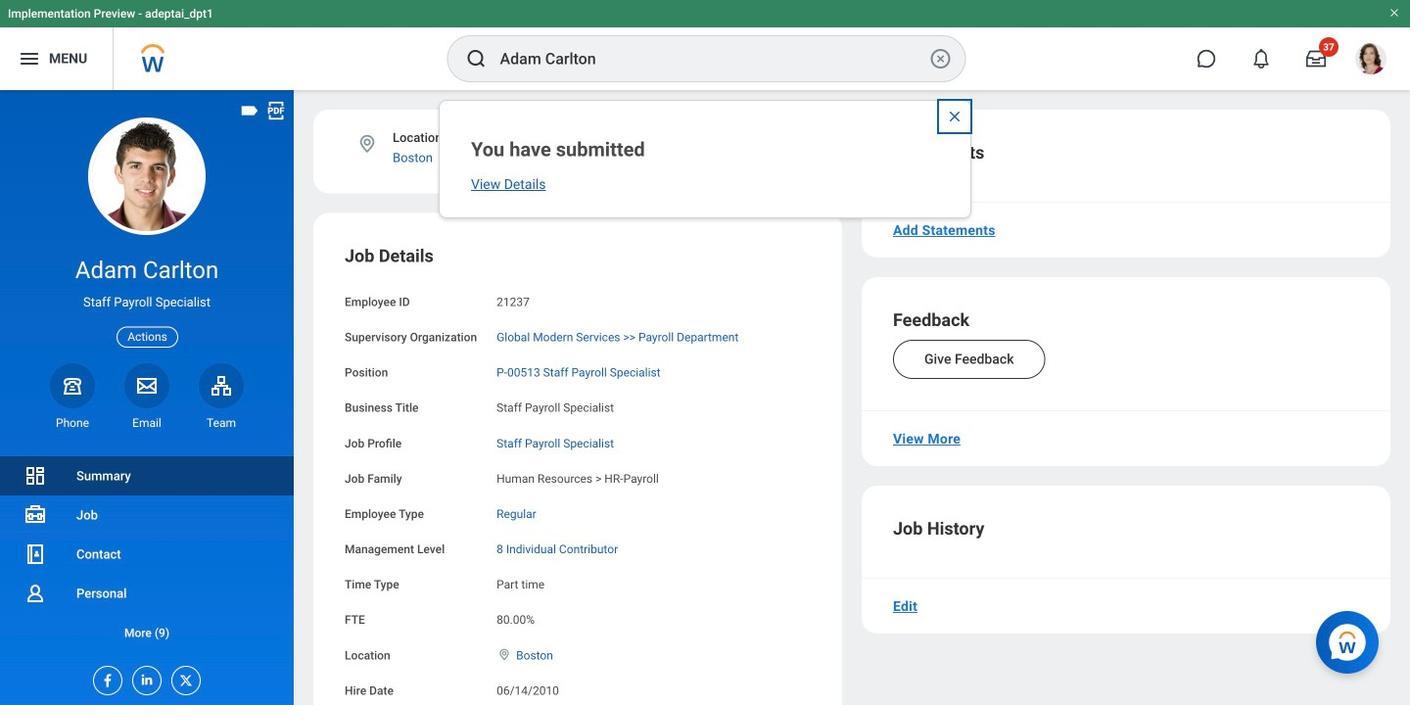 Task type: describe. For each thing, give the bounding box(es) containing it.
navigation pane region
[[0, 90, 294, 705]]

email adam carlton element
[[124, 415, 169, 431]]

location image
[[356, 133, 378, 155]]

x image
[[172, 667, 194, 688]]

personal image
[[24, 582, 47, 605]]

summary image
[[24, 464, 47, 488]]

job image
[[24, 503, 47, 527]]

team adam carlton element
[[199, 415, 244, 431]]

notifications large image
[[1251, 49, 1271, 69]]

contact image
[[24, 543, 47, 566]]

close environment banner image
[[1389, 7, 1400, 19]]

tag image
[[239, 100, 260, 121]]

phone adam carlton element
[[50, 415, 95, 431]]

close image
[[947, 109, 963, 124]]

part time element
[[497, 574, 545, 592]]

mail image
[[135, 374, 159, 397]]

location image
[[497, 648, 512, 661]]

x circle image
[[929, 47, 952, 71]]

inbox large image
[[1306, 49, 1326, 69]]

view printable version (pdf) image
[[265, 100, 287, 121]]

view team image
[[210, 374, 233, 397]]



Task type: locate. For each thing, give the bounding box(es) containing it.
linkedin image
[[133, 667, 155, 687]]

banner
[[0, 0, 1410, 90]]

phone image
[[59, 374, 86, 397]]

group
[[345, 244, 811, 705]]

profile logan mcneil image
[[1355, 43, 1387, 78]]

facebook image
[[94, 667, 116, 688]]

dialog
[[439, 100, 971, 218]]

search image
[[465, 47, 488, 71]]

Search Workday  search field
[[500, 37, 925, 80]]

justify image
[[18, 47, 41, 71]]

list
[[0, 456, 294, 652]]



Task type: vqa. For each thing, say whether or not it's contained in the screenshot.
Career Hub link
no



